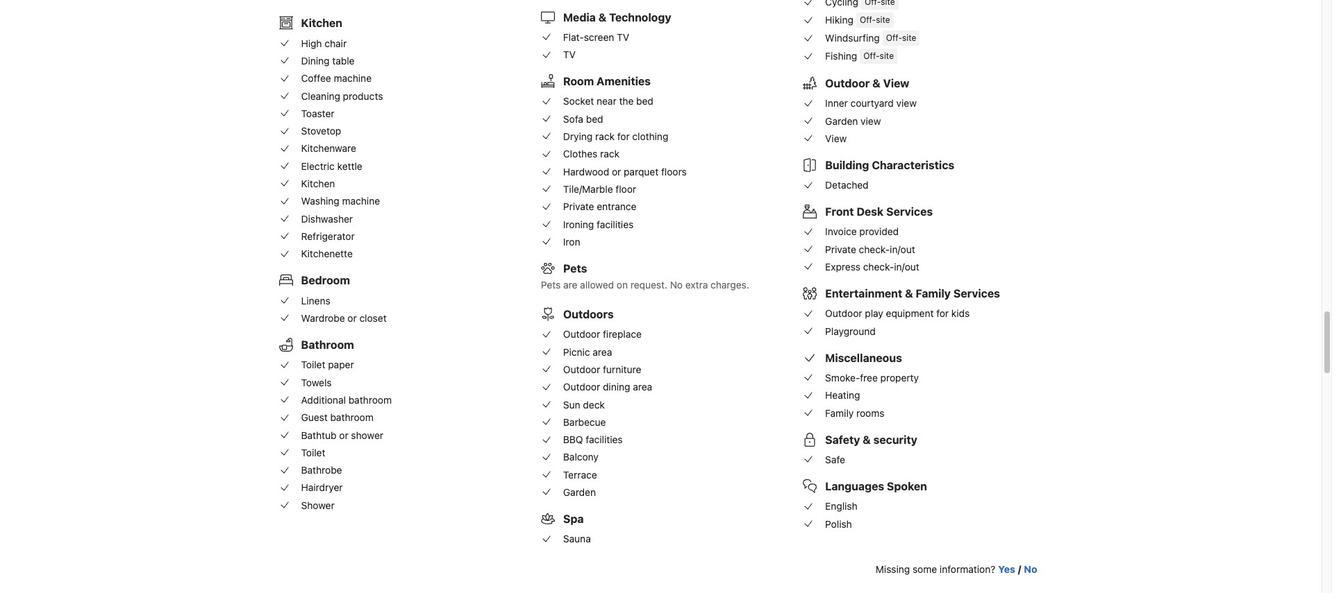 Task type: vqa. For each thing, say whether or not it's contained in the screenshot.


Task type: describe. For each thing, give the bounding box(es) containing it.
site for fishing
[[880, 51, 894, 61]]

towels
[[301, 377, 332, 389]]

request.
[[631, 279, 667, 291]]

outdoor for outdoor fireplace
[[563, 329, 600, 341]]

0 vertical spatial for
[[617, 131, 630, 142]]

invoice
[[825, 226, 857, 238]]

screen
[[584, 31, 614, 43]]

rack for drying
[[595, 131, 615, 142]]

0 horizontal spatial area
[[593, 346, 612, 358]]

fireplace
[[603, 329, 642, 341]]

tile/marble floor
[[563, 183, 636, 195]]

or for bathroom
[[339, 430, 348, 441]]

picnic
[[563, 346, 590, 358]]

free
[[860, 372, 878, 384]]

balcony
[[563, 452, 599, 464]]

entertainment
[[825, 288, 902, 300]]

provided
[[859, 226, 899, 238]]

site for hiking
[[876, 15, 890, 25]]

polish
[[825, 519, 852, 530]]

refrigerator
[[301, 231, 355, 242]]

check- for express
[[863, 261, 894, 273]]

machine for coffee machine
[[334, 72, 372, 84]]

technology
[[609, 11, 671, 23]]

information?
[[940, 564, 996, 576]]

outdoor fireplace
[[563, 329, 642, 341]]

building
[[825, 159, 869, 171]]

wardrobe or closet
[[301, 313, 387, 324]]

flat-
[[563, 31, 584, 43]]

playground
[[825, 326, 876, 337]]

flat-screen tv
[[563, 31, 629, 43]]

sauna
[[563, 534, 591, 546]]

spa
[[563, 513, 584, 526]]

0 vertical spatial tv
[[617, 31, 629, 43]]

rack for clothes
[[600, 148, 620, 160]]

1 vertical spatial area
[[633, 381, 652, 393]]

no for /
[[1024, 564, 1037, 576]]

kids
[[952, 308, 970, 320]]

garden for garden
[[563, 487, 596, 499]]

outdoor for outdoor furniture
[[563, 364, 600, 376]]

sofa bed
[[563, 113, 603, 125]]

outdoors
[[563, 308, 614, 321]]

bedroom
[[301, 275, 350, 287]]

dining
[[603, 381, 630, 393]]

facilities for ironing facilities
[[597, 219, 634, 230]]

facilities for bbq facilities
[[586, 434, 623, 446]]

ironing
[[563, 219, 594, 230]]

outdoor for outdoor play equipment for kids
[[825, 308, 862, 320]]

in/out for private check-in/out
[[890, 244, 915, 255]]

drying rack for clothing
[[563, 131, 668, 142]]

miscellaneous
[[825, 352, 902, 364]]

allowed
[[580, 279, 614, 291]]

kitchenette
[[301, 248, 353, 260]]

private entrance
[[563, 201, 636, 213]]

products
[[343, 90, 383, 102]]

0 horizontal spatial tv
[[563, 49, 576, 61]]

equipment
[[886, 308, 934, 320]]

smoke-free property
[[825, 372, 919, 384]]

additional
[[301, 394, 346, 406]]

off- for windsurfing
[[886, 33, 902, 43]]

bathroom
[[301, 339, 354, 351]]

closet
[[359, 313, 387, 324]]

kitchenware
[[301, 143, 356, 155]]

yes
[[998, 564, 1015, 576]]

cleaning
[[301, 90, 340, 102]]

socket near the bed
[[563, 95, 654, 107]]

1 vertical spatial bed
[[586, 113, 603, 125]]

characteristics
[[872, 159, 954, 171]]

private for private entrance
[[563, 201, 594, 213]]

windsurfing
[[825, 32, 880, 44]]

stovetop
[[301, 125, 341, 137]]

picnic area
[[563, 346, 612, 358]]

invoice provided
[[825, 226, 899, 238]]

high chair
[[301, 37, 347, 49]]

extra
[[685, 279, 708, 291]]

in/out for express check-in/out
[[894, 261, 920, 273]]

machine for washing machine
[[342, 195, 380, 207]]

sun deck
[[563, 399, 605, 411]]

hardwood
[[563, 166, 609, 178]]

toilet for toilet paper
[[301, 359, 325, 371]]

english
[[825, 501, 858, 513]]

safety
[[825, 434, 860, 446]]

on
[[617, 279, 628, 291]]

toaster
[[301, 108, 334, 119]]

bathtub or shower
[[301, 430, 383, 441]]

private for private check-in/out
[[825, 244, 856, 255]]

front
[[825, 206, 854, 218]]

iron
[[563, 236, 580, 248]]

shower
[[301, 500, 335, 512]]

off- for fishing
[[864, 51, 880, 61]]

amenities
[[597, 75, 651, 88]]

pets are allowed on request. no extra charges.
[[541, 279, 749, 291]]

media
[[563, 11, 596, 23]]

0 horizontal spatial view
[[825, 133, 847, 144]]

1 horizontal spatial view
[[896, 97, 917, 109]]

bathrobe
[[301, 465, 342, 477]]

pets for pets
[[563, 263, 587, 275]]

washing machine
[[301, 195, 380, 207]]

some
[[913, 564, 937, 576]]

socket
[[563, 95, 594, 107]]

clothes
[[563, 148, 598, 160]]

floor
[[616, 183, 636, 195]]



Task type: locate. For each thing, give the bounding box(es) containing it.
outdoor
[[825, 77, 870, 90], [825, 308, 862, 320], [563, 329, 600, 341], [563, 364, 600, 376], [563, 381, 600, 393]]

garden down the inner
[[825, 115, 858, 127]]

0 horizontal spatial pets
[[541, 279, 561, 291]]

& for security
[[863, 434, 871, 446]]

site
[[876, 15, 890, 25], [902, 33, 916, 43], [880, 51, 894, 61]]

bed right the
[[636, 95, 654, 107]]

outdoor & view
[[825, 77, 910, 90]]

1 vertical spatial for
[[936, 308, 949, 320]]

view right courtyard
[[896, 97, 917, 109]]

toilet
[[301, 359, 325, 371], [301, 447, 325, 459]]

0 vertical spatial kitchen
[[301, 17, 342, 29]]

& for technology
[[598, 11, 607, 23]]

0 vertical spatial no
[[670, 279, 683, 291]]

paper
[[328, 359, 354, 371]]

view
[[883, 77, 910, 90], [825, 133, 847, 144]]

0 vertical spatial check-
[[859, 244, 890, 255]]

for left kids
[[936, 308, 949, 320]]

1 vertical spatial bathroom
[[330, 412, 374, 424]]

bed down near
[[586, 113, 603, 125]]

garden for garden view
[[825, 115, 858, 127]]

0 vertical spatial bathroom
[[348, 394, 392, 406]]

0 horizontal spatial view
[[861, 115, 881, 127]]

area right dining
[[633, 381, 652, 393]]

0 vertical spatial rack
[[595, 131, 615, 142]]

rack
[[595, 131, 615, 142], [600, 148, 620, 160]]

missing
[[876, 564, 910, 576]]

front desk services
[[825, 206, 933, 218]]

2 toilet from the top
[[301, 447, 325, 459]]

outdoor for outdoor dining area
[[563, 381, 600, 393]]

clothing
[[632, 131, 668, 142]]

bbq
[[563, 434, 583, 446]]

1 horizontal spatial private
[[825, 244, 856, 255]]

0 vertical spatial view
[[896, 97, 917, 109]]

entrance
[[597, 201, 636, 213]]

shower
[[351, 430, 383, 441]]

in/out down provided in the top of the page
[[890, 244, 915, 255]]

1 vertical spatial rack
[[600, 148, 620, 160]]

dining
[[301, 55, 330, 67]]

1 horizontal spatial pets
[[563, 263, 587, 275]]

floors
[[661, 166, 687, 178]]

& for view
[[873, 77, 881, 90]]

family
[[916, 288, 951, 300], [825, 407, 854, 419]]

are
[[563, 279, 577, 291]]

view down 'inner courtyard view'
[[861, 115, 881, 127]]

pets for pets are allowed on request. no extra charges.
[[541, 279, 561, 291]]

0 vertical spatial view
[[883, 77, 910, 90]]

1 vertical spatial view
[[861, 115, 881, 127]]

1 vertical spatial garden
[[563, 487, 596, 499]]

services up provided in the top of the page
[[886, 206, 933, 218]]

ironing facilities
[[563, 219, 634, 230]]

for left clothing
[[617, 131, 630, 142]]

site down windsurfing off-site
[[880, 51, 894, 61]]

bathroom for guest bathroom
[[330, 412, 374, 424]]

desk
[[857, 206, 884, 218]]

fishing
[[825, 50, 857, 62]]

in/out
[[890, 244, 915, 255], [894, 261, 920, 273]]

missing some information? yes / no
[[876, 564, 1037, 576]]

0 vertical spatial toilet
[[301, 359, 325, 371]]

1 horizontal spatial view
[[883, 77, 910, 90]]

outdoor for outdoor & view
[[825, 77, 870, 90]]

or left closet on the left
[[348, 313, 357, 324]]

0 vertical spatial in/out
[[890, 244, 915, 255]]

bathroom up shower
[[348, 394, 392, 406]]

deck
[[583, 399, 605, 411]]

entertainment & family services
[[825, 288, 1000, 300]]

site right the windsurfing
[[902, 33, 916, 43]]

0 vertical spatial garden
[[825, 115, 858, 127]]

wardrobe
[[301, 313, 345, 324]]

hardwood or parquet floors
[[563, 166, 687, 178]]

toilet down bathtub
[[301, 447, 325, 459]]

machine down kettle
[[342, 195, 380, 207]]

site inside windsurfing off-site
[[902, 33, 916, 43]]

area down the outdoor fireplace
[[593, 346, 612, 358]]

off- up windsurfing off-site
[[860, 15, 876, 25]]

facilities
[[597, 219, 634, 230], [586, 434, 623, 446]]

site up windsurfing off-site
[[876, 15, 890, 25]]

1 horizontal spatial services
[[954, 288, 1000, 300]]

1 vertical spatial no
[[1024, 564, 1037, 576]]

family rooms
[[825, 407, 885, 419]]

electric kettle
[[301, 160, 362, 172]]

tv down flat-
[[563, 49, 576, 61]]

rack down drying rack for clothing
[[600, 148, 620, 160]]

no left extra
[[670, 279, 683, 291]]

0 vertical spatial private
[[563, 201, 594, 213]]

0 vertical spatial facilities
[[597, 219, 634, 230]]

check- up express check-in/out on the top
[[859, 244, 890, 255]]

& for family
[[905, 288, 913, 300]]

1 vertical spatial in/out
[[894, 261, 920, 273]]

2 vertical spatial off-
[[864, 51, 880, 61]]

0 horizontal spatial family
[[825, 407, 854, 419]]

outdoor down picnic
[[563, 364, 600, 376]]

sun
[[563, 399, 580, 411]]

family down heating
[[825, 407, 854, 419]]

pets up the are
[[563, 263, 587, 275]]

machine down table
[[334, 72, 372, 84]]

toilet up towels
[[301, 359, 325, 371]]

safety & security
[[825, 434, 918, 446]]

1 vertical spatial or
[[348, 313, 357, 324]]

off- inside fishing off-site
[[864, 51, 880, 61]]

1 vertical spatial kitchen
[[301, 178, 335, 190]]

0 vertical spatial pets
[[563, 263, 587, 275]]

for
[[617, 131, 630, 142], [936, 308, 949, 320]]

or for room amenities
[[612, 166, 621, 178]]

spoken
[[887, 481, 927, 493]]

1 horizontal spatial family
[[916, 288, 951, 300]]

express
[[825, 261, 861, 273]]

1 vertical spatial pets
[[541, 279, 561, 291]]

security
[[874, 434, 918, 446]]

site inside hiking off-site
[[876, 15, 890, 25]]

off- up fishing off-site
[[886, 33, 902, 43]]

& up screen
[[598, 11, 607, 23]]

0 vertical spatial site
[[876, 15, 890, 25]]

1 vertical spatial private
[[825, 244, 856, 255]]

1 toilet from the top
[[301, 359, 325, 371]]

1 vertical spatial site
[[902, 33, 916, 43]]

services
[[886, 206, 933, 218], [954, 288, 1000, 300]]

kitchen down the electric
[[301, 178, 335, 190]]

pets left the are
[[541, 279, 561, 291]]

bathroom down additional bathroom
[[330, 412, 374, 424]]

off- inside windsurfing off-site
[[886, 33, 902, 43]]

or up floor
[[612, 166, 621, 178]]

/
[[1018, 564, 1021, 576]]

& right safety
[[863, 434, 871, 446]]

1 vertical spatial view
[[825, 133, 847, 144]]

0 vertical spatial off-
[[860, 15, 876, 25]]

chair
[[325, 37, 347, 49]]

private down invoice
[[825, 244, 856, 255]]

outdoor play equipment for kids
[[825, 308, 970, 320]]

high
[[301, 37, 322, 49]]

facilities down barbecue
[[586, 434, 623, 446]]

0 vertical spatial services
[[886, 206, 933, 218]]

& up the equipment
[[905, 288, 913, 300]]

inner
[[825, 97, 848, 109]]

rack up clothes rack on the left top of the page
[[595, 131, 615, 142]]

smoke-
[[825, 372, 860, 384]]

bathroom for additional bathroom
[[348, 394, 392, 406]]

garden view
[[825, 115, 881, 127]]

dishwasher
[[301, 213, 353, 225]]

parquet
[[624, 166, 659, 178]]

1 kitchen from the top
[[301, 17, 342, 29]]

hiking
[[825, 14, 854, 26]]

washing
[[301, 195, 339, 207]]

view up courtyard
[[883, 77, 910, 90]]

0 horizontal spatial private
[[563, 201, 594, 213]]

hairdryer
[[301, 482, 343, 494]]

charges.
[[711, 279, 749, 291]]

0 vertical spatial area
[[593, 346, 612, 358]]

media & technology
[[563, 11, 671, 23]]

no button
[[1024, 564, 1037, 577]]

1 horizontal spatial no
[[1024, 564, 1037, 576]]

1 vertical spatial off-
[[886, 33, 902, 43]]

off- for hiking
[[860, 15, 876, 25]]

1 vertical spatial family
[[825, 407, 854, 419]]

0 horizontal spatial for
[[617, 131, 630, 142]]

the
[[619, 95, 634, 107]]

0 horizontal spatial bed
[[586, 113, 603, 125]]

toilet for toilet
[[301, 447, 325, 459]]

no right /
[[1024, 564, 1037, 576]]

pets
[[563, 263, 587, 275], [541, 279, 561, 291]]

bed
[[636, 95, 654, 107], [586, 113, 603, 125]]

facilities down the entrance
[[597, 219, 634, 230]]

bbq facilities
[[563, 434, 623, 446]]

0 vertical spatial family
[[916, 288, 951, 300]]

off- inside hiking off-site
[[860, 15, 876, 25]]

kitchen up "high chair"
[[301, 17, 342, 29]]

bathtub
[[301, 430, 337, 441]]

private up ironing
[[563, 201, 594, 213]]

1 vertical spatial services
[[954, 288, 1000, 300]]

1 horizontal spatial garden
[[825, 115, 858, 127]]

kettle
[[337, 160, 362, 172]]

no for request.
[[670, 279, 683, 291]]

outdoor up picnic
[[563, 329, 600, 341]]

0 vertical spatial or
[[612, 166, 621, 178]]

windsurfing off-site
[[825, 32, 916, 44]]

furniture
[[603, 364, 641, 376]]

2 vertical spatial or
[[339, 430, 348, 441]]

in/out up the entertainment & family services
[[894, 261, 920, 273]]

0 vertical spatial bed
[[636, 95, 654, 107]]

outdoor up the inner
[[825, 77, 870, 90]]

off- down windsurfing off-site
[[864, 51, 880, 61]]

services up kids
[[954, 288, 1000, 300]]

or down guest bathroom
[[339, 430, 348, 441]]

check- down private check-in/out
[[863, 261, 894, 273]]

garden down terrace on the left bottom
[[563, 487, 596, 499]]

bathroom
[[348, 394, 392, 406], [330, 412, 374, 424]]

guest bathroom
[[301, 412, 374, 424]]

no
[[670, 279, 683, 291], [1024, 564, 1037, 576]]

2 vertical spatial site
[[880, 51, 894, 61]]

private check-in/out
[[825, 244, 915, 255]]

outdoor up playground
[[825, 308, 862, 320]]

view
[[896, 97, 917, 109], [861, 115, 881, 127]]

site inside fishing off-site
[[880, 51, 894, 61]]

garden
[[825, 115, 858, 127], [563, 487, 596, 499]]

tv down media & technology
[[617, 31, 629, 43]]

express check-in/out
[[825, 261, 920, 273]]

1 horizontal spatial for
[[936, 308, 949, 320]]

1 vertical spatial check-
[[863, 261, 894, 273]]

guest
[[301, 412, 328, 424]]

hiking off-site
[[825, 14, 890, 26]]

0 vertical spatial machine
[[334, 72, 372, 84]]

0 horizontal spatial garden
[[563, 487, 596, 499]]

site for windsurfing
[[902, 33, 916, 43]]

view down the garden view
[[825, 133, 847, 144]]

1 horizontal spatial bed
[[636, 95, 654, 107]]

family up the equipment
[[916, 288, 951, 300]]

area
[[593, 346, 612, 358], [633, 381, 652, 393]]

0 horizontal spatial no
[[670, 279, 683, 291]]

electric
[[301, 160, 335, 172]]

1 vertical spatial machine
[[342, 195, 380, 207]]

1 vertical spatial facilities
[[586, 434, 623, 446]]

1 vertical spatial tv
[[563, 49, 576, 61]]

1 vertical spatial toilet
[[301, 447, 325, 459]]

building characteristics
[[825, 159, 954, 171]]

outdoor up sun deck
[[563, 381, 600, 393]]

terrace
[[563, 469, 597, 481]]

1 horizontal spatial area
[[633, 381, 652, 393]]

0 horizontal spatial services
[[886, 206, 933, 218]]

additional bathroom
[[301, 394, 392, 406]]

linens
[[301, 295, 330, 307]]

& up courtyard
[[873, 77, 881, 90]]

2 kitchen from the top
[[301, 178, 335, 190]]

off-
[[860, 15, 876, 25], [886, 33, 902, 43], [864, 51, 880, 61]]

check- for private
[[859, 244, 890, 255]]

dining table
[[301, 55, 355, 67]]

1 horizontal spatial tv
[[617, 31, 629, 43]]



